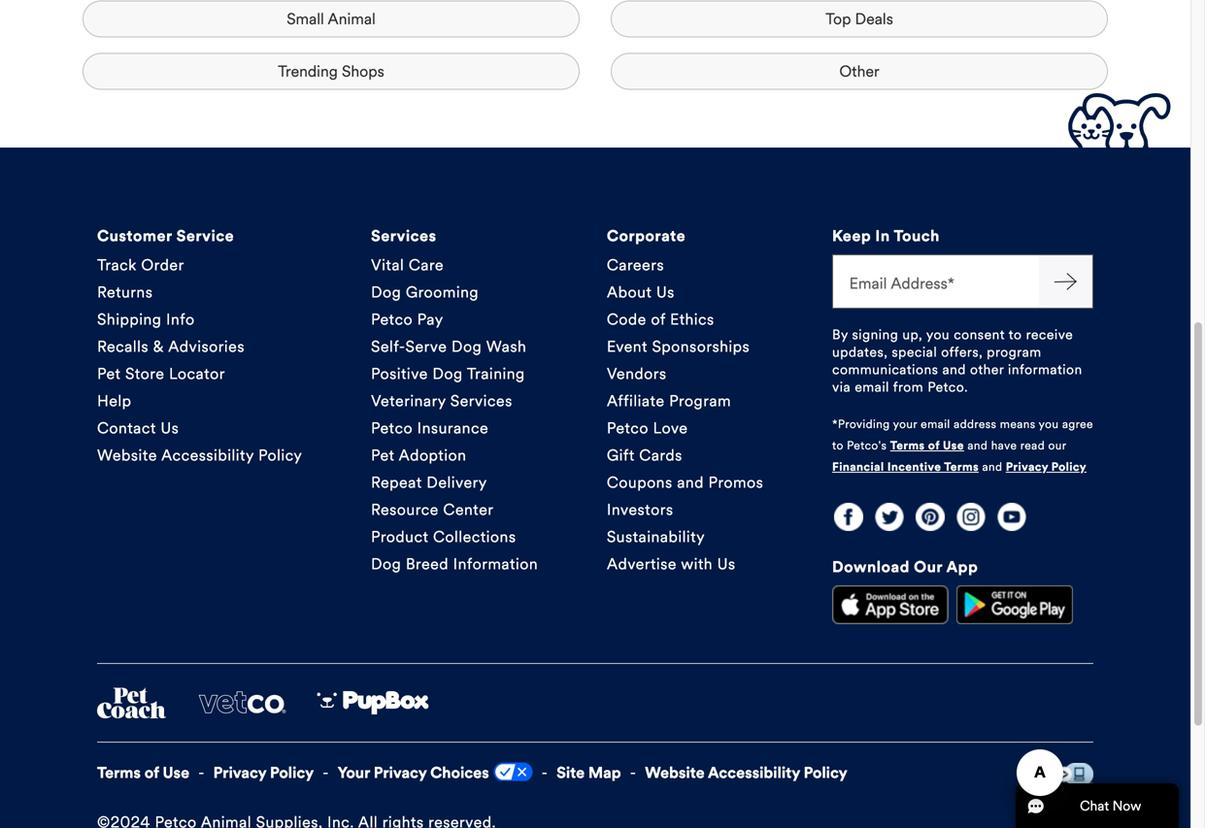 Task type: locate. For each thing, give the bounding box(es) containing it.
us up code of ethics 'link'
[[657, 283, 675, 302]]

policy inside customer service track order returns shipping info recalls & advisories pet store locator help contact us website accessibility policy
[[258, 446, 302, 465]]

advertise with us link
[[607, 555, 736, 574]]

0 horizontal spatial privacy policy link
[[213, 763, 314, 783]]

1 vertical spatial us
[[161, 419, 179, 438]]

1 horizontal spatial use
[[943, 438, 964, 453]]

1 horizontal spatial privacy
[[374, 763, 427, 783]]

0 vertical spatial terms of use link
[[891, 438, 964, 453]]

top deals
[[826, 9, 894, 29]]

0 vertical spatial us
[[657, 283, 675, 302]]

0 horizontal spatial email
[[855, 379, 890, 396]]

0 horizontal spatial pet
[[97, 364, 121, 384]]

about us link
[[607, 283, 675, 302]]

product
[[371, 527, 429, 547]]

1 vertical spatial accessibility
[[708, 763, 800, 783]]

contact
[[97, 419, 156, 438]]

1 horizontal spatial services
[[450, 391, 513, 411]]

1 vertical spatial terms of use link
[[97, 763, 189, 783]]

0 horizontal spatial us
[[161, 419, 179, 438]]

privacy right your
[[374, 763, 427, 783]]

and up the petco.
[[943, 361, 966, 378]]

0 vertical spatial email
[[855, 379, 890, 396]]

0 horizontal spatial website accessibility policy link
[[97, 446, 302, 465]]

advertise
[[607, 555, 677, 574]]

1 horizontal spatial website
[[645, 763, 705, 783]]

privacy policy link left your
[[213, 763, 314, 783]]

0 vertical spatial of
[[651, 310, 666, 329]]

petco
[[371, 310, 413, 329], [371, 419, 413, 438], [607, 419, 649, 438]]

policy
[[258, 446, 302, 465], [1052, 460, 1087, 474], [270, 763, 314, 783], [804, 763, 848, 783]]

vendors
[[607, 364, 667, 384]]

1 horizontal spatial email
[[921, 417, 951, 432]]

2 vertical spatial us
[[718, 555, 736, 574]]

vendors link
[[607, 364, 667, 384]]

accessibility
[[161, 446, 254, 465], [708, 763, 800, 783]]

with
[[681, 555, 713, 574]]

and down the cards
[[677, 473, 704, 492]]

privacy policy link down our at the bottom of the page
[[1006, 460, 1087, 474]]

0 horizontal spatial terms
[[97, 763, 141, 783]]

services vital care dog grooming petco pay self-serve dog wash positive dog training veterinary services petco insurance pet adoption repeat delivery resource center product collections dog breed information
[[371, 226, 538, 574]]

to left 'petco's'
[[832, 438, 844, 453]]

trending shops
[[278, 62, 384, 81]]

us right with
[[718, 555, 736, 574]]

keep in touch
[[832, 226, 940, 246]]

website down contact
[[97, 446, 157, 465]]

to inside the by signing up, you consent to receive updates, special offers, program communications and other information via email from petco.
[[1009, 326, 1022, 343]]

privacy right terms of use at the left bottom of page
[[213, 763, 266, 783]]

terms of use link
[[891, 438, 964, 453], [97, 763, 189, 783]]

investors link
[[607, 500, 674, 520]]

choices
[[430, 763, 489, 783]]

1 vertical spatial privacy policy link
[[213, 763, 314, 783]]

1 horizontal spatial you
[[1039, 417, 1059, 432]]

other
[[970, 361, 1004, 378]]

up,
[[903, 326, 923, 343]]

website right 'map'
[[645, 763, 705, 783]]

offers,
[[941, 344, 983, 361]]

you
[[927, 326, 950, 343], [1039, 417, 1059, 432]]

communications
[[832, 361, 939, 378]]

2 horizontal spatial terms
[[944, 460, 979, 474]]

in
[[876, 226, 890, 246]]

recalls
[[97, 337, 149, 356]]

1 vertical spatial terms
[[944, 460, 979, 474]]

gift cards link
[[607, 446, 683, 465]]

sustainability
[[607, 527, 705, 547]]

email down communications
[[855, 379, 890, 396]]

insurance
[[417, 419, 489, 438]]

adoption
[[399, 446, 467, 465]]

2 horizontal spatial of
[[928, 438, 940, 453]]

0 vertical spatial website accessibility policy link
[[97, 446, 302, 465]]

0 horizontal spatial website
[[97, 446, 157, 465]]

download
[[832, 557, 910, 577]]

0 vertical spatial accessibility
[[161, 446, 254, 465]]

info
[[166, 310, 195, 329]]

about
[[607, 283, 652, 302]]

0 vertical spatial website
[[97, 446, 157, 465]]

1 vertical spatial website accessibility policy link
[[645, 763, 848, 783]]

0 horizontal spatial to
[[832, 438, 844, 453]]

privacy inside petco's terms of use and have read our financial incentive terms and privacy policy
[[1006, 460, 1049, 474]]

0 vertical spatial use
[[943, 438, 964, 453]]

1 vertical spatial website
[[645, 763, 705, 783]]

1 vertical spatial of
[[928, 438, 940, 453]]

dog down product on the left bottom
[[371, 555, 401, 574]]

us
[[657, 283, 675, 302], [161, 419, 179, 438], [718, 555, 736, 574]]

use left privacy policy
[[163, 763, 189, 783]]

petco's terms of use and have read our financial incentive terms and privacy policy
[[832, 438, 1087, 474]]

deals
[[855, 9, 894, 29]]

0 horizontal spatial services
[[371, 226, 437, 246]]

0 horizontal spatial of
[[144, 763, 159, 783]]

to inside *providing your email address means you agree to
[[832, 438, 844, 453]]

1 horizontal spatial privacy policy link
[[1006, 460, 1087, 474]]

our
[[1049, 438, 1067, 453]]

1 vertical spatial pet
[[371, 446, 395, 465]]

2 horizontal spatial privacy
[[1006, 460, 1049, 474]]

collections
[[433, 527, 516, 547]]

and inside the by signing up, you consent to receive updates, special offers, program communications and other information via email from petco.
[[943, 361, 966, 378]]

petco up gift
[[607, 419, 649, 438]]

our
[[914, 557, 943, 577]]

you up our at the bottom of the page
[[1039, 417, 1059, 432]]

you right up,
[[927, 326, 950, 343]]

locator
[[169, 364, 225, 384]]

returns link
[[97, 283, 153, 302]]

you inside the by signing up, you consent to receive updates, special offers, program communications and other information via email from petco.
[[927, 326, 950, 343]]

use
[[943, 438, 964, 453], [163, 763, 189, 783]]

1 horizontal spatial pet
[[371, 446, 395, 465]]

1 vertical spatial use
[[163, 763, 189, 783]]

event sponsorships link
[[607, 337, 750, 356]]

to up program
[[1009, 326, 1022, 343]]

submit email address image
[[1054, 270, 1078, 293]]

you inside *providing your email address means you agree to
[[1039, 417, 1059, 432]]

use down address
[[943, 438, 964, 453]]

vital
[[371, 255, 404, 275]]

accessibility inside customer service track order returns shipping info recalls & advisories pet store locator help contact us website accessibility policy
[[161, 446, 254, 465]]

0 horizontal spatial you
[[927, 326, 950, 343]]

1 vertical spatial to
[[832, 438, 844, 453]]

promos
[[709, 473, 764, 492]]

website
[[97, 446, 157, 465], [645, 763, 705, 783]]

0 horizontal spatial accessibility
[[161, 446, 254, 465]]

repeat delivery link
[[371, 473, 487, 492]]

1 horizontal spatial of
[[651, 310, 666, 329]]

0 vertical spatial to
[[1009, 326, 1022, 343]]

1 horizontal spatial to
[[1009, 326, 1022, 343]]

privacy down read
[[1006, 460, 1049, 474]]

petco.
[[928, 379, 968, 396]]

0 vertical spatial terms
[[891, 438, 925, 453]]

None email field
[[832, 254, 1039, 309]]

your privacy choices icon image
[[494, 763, 533, 786]]

animal
[[328, 9, 376, 29]]

help link
[[97, 391, 132, 411]]

1 vertical spatial email
[[921, 417, 951, 432]]

0 vertical spatial privacy policy link
[[1006, 460, 1087, 474]]

receive
[[1026, 326, 1074, 343]]

financial
[[832, 460, 885, 474]]

your
[[893, 417, 918, 432]]

policy inside petco's terms of use and have read our financial incentive terms and privacy policy
[[1052, 460, 1087, 474]]

1 vertical spatial you
[[1039, 417, 1059, 432]]

email right your
[[921, 417, 951, 432]]

us right contact
[[161, 419, 179, 438]]

of inside petco's terms of use and have read our financial incentive terms and privacy policy
[[928, 438, 940, 453]]

your
[[338, 763, 370, 783]]

corporate
[[607, 226, 686, 246]]

privacy
[[1006, 460, 1049, 474], [213, 763, 266, 783], [374, 763, 427, 783]]

resource center link
[[371, 500, 494, 520]]

site map link
[[557, 763, 621, 783]]

touch
[[894, 226, 940, 246]]

petco's
[[847, 438, 887, 453]]

care
[[409, 255, 444, 275]]

0 vertical spatial you
[[927, 326, 950, 343]]

event
[[607, 337, 648, 356]]

services down training
[[450, 391, 513, 411]]

0 horizontal spatial use
[[163, 763, 189, 783]]

1 horizontal spatial terms
[[891, 438, 925, 453]]

program
[[669, 391, 732, 411]]

pet up repeat
[[371, 446, 395, 465]]

your privacy choices button
[[338, 763, 489, 783]]

pet up help
[[97, 364, 121, 384]]

dog up positive dog training link
[[452, 337, 482, 356]]

0 vertical spatial pet
[[97, 364, 121, 384]]

careers
[[607, 255, 664, 275]]

and inside corporate careers about us code of ethics event sponsorships vendors affiliate program petco love gift cards coupons and promos investors sustainability advertise with us
[[677, 473, 704, 492]]

contact us link
[[97, 419, 179, 438]]

services up vital care link
[[371, 226, 437, 246]]

2 vertical spatial of
[[144, 763, 159, 783]]

center
[[443, 500, 494, 520]]

pet inside services vital care dog grooming petco pay self-serve dog wash positive dog training veterinary services petco insurance pet adoption repeat delivery resource center product collections dog breed information
[[371, 446, 395, 465]]

information
[[1008, 361, 1083, 378]]

dog
[[371, 283, 401, 302], [452, 337, 482, 356], [433, 364, 463, 384], [371, 555, 401, 574]]

financial incentive terms link
[[832, 460, 979, 474]]



Task type: vqa. For each thing, say whether or not it's contained in the screenshot.
the there's
no



Task type: describe. For each thing, give the bounding box(es) containing it.
updates,
[[832, 344, 888, 361]]

trending
[[278, 62, 338, 81]]

2 horizontal spatial us
[[718, 555, 736, 574]]

petco up self-
[[371, 310, 413, 329]]

service
[[176, 226, 234, 246]]

app
[[947, 557, 978, 577]]

positive
[[371, 364, 428, 384]]

us inside customer service track order returns shipping info recalls & advisories pet store locator help contact us website accessibility policy
[[161, 419, 179, 438]]

site
[[557, 763, 585, 783]]

0 horizontal spatial terms of use link
[[97, 763, 189, 783]]

have
[[991, 438, 1017, 453]]

grooming
[[406, 283, 479, 302]]

download our app
[[832, 557, 978, 577]]

program
[[987, 344, 1042, 361]]

by signing up, you consent to receive updates, special offers, program communications and other information via email from petco.
[[832, 326, 1083, 396]]

gift
[[607, 446, 635, 465]]

help
[[97, 391, 132, 411]]

pay
[[417, 310, 444, 329]]

dog down vital
[[371, 283, 401, 302]]

*providing your email address means you agree to
[[832, 417, 1094, 453]]

sponsorships
[[652, 337, 750, 356]]

serve
[[406, 337, 447, 356]]

trending shops link
[[83, 53, 580, 90]]

website accessibility policy
[[645, 763, 848, 783]]

consent
[[954, 326, 1005, 343]]

1 horizontal spatial website accessibility policy link
[[645, 763, 848, 783]]

privacy policy
[[213, 763, 314, 783]]

top deals link
[[611, 1, 1108, 38]]

code of ethics link
[[607, 310, 715, 329]]

email inside the by signing up, you consent to receive updates, special offers, program communications and other information via email from petco.
[[855, 379, 890, 396]]

cards
[[639, 446, 683, 465]]

code
[[607, 310, 647, 329]]

use inside petco's terms of use and have read our financial incentive terms and privacy policy
[[943, 438, 964, 453]]

small animal
[[287, 9, 376, 29]]

incentive
[[888, 460, 942, 474]]

website inside customer service track order returns shipping info recalls & advisories pet store locator help contact us website accessibility policy
[[97, 446, 157, 465]]

dog breed information link
[[371, 555, 538, 574]]

customer service track order returns shipping info recalls & advisories pet store locator help contact us website accessibility policy
[[97, 226, 302, 465]]

pet store locator link
[[97, 364, 225, 384]]

keep
[[832, 226, 871, 246]]

repeat
[[371, 473, 422, 492]]

shops
[[342, 62, 384, 81]]

your privacy choices
[[338, 763, 489, 783]]

breed
[[406, 555, 449, 574]]

and down address
[[968, 438, 988, 453]]

1 vertical spatial services
[[450, 391, 513, 411]]

and down have
[[982, 460, 1003, 474]]

order
[[141, 255, 184, 275]]

small
[[287, 9, 324, 29]]

pet inside customer service track order returns shipping info recalls & advisories pet store locator help contact us website accessibility policy
[[97, 364, 121, 384]]

training
[[467, 364, 525, 384]]

from
[[893, 379, 924, 396]]

customer
[[97, 226, 172, 246]]

sustainability link
[[607, 527, 705, 547]]

2 vertical spatial terms
[[97, 763, 141, 783]]

map
[[589, 763, 621, 783]]

email inside *providing your email address means you agree to
[[921, 417, 951, 432]]

dog down 'self-serve dog wash' link
[[433, 364, 463, 384]]

1 horizontal spatial accessibility
[[708, 763, 800, 783]]

small animal link
[[83, 1, 580, 38]]

positive dog training link
[[371, 364, 525, 384]]

agree
[[1063, 417, 1094, 432]]

track order link
[[97, 255, 184, 275]]

self-serve dog wash link
[[371, 337, 527, 356]]

of inside corporate careers about us code of ethics event sponsorships vendors affiliate program petco love gift cards coupons and promos investors sustainability advertise with us
[[651, 310, 666, 329]]

signing
[[852, 326, 899, 343]]

track
[[97, 255, 137, 275]]

other
[[840, 62, 880, 81]]

1 horizontal spatial terms of use link
[[891, 438, 964, 453]]

0 vertical spatial services
[[371, 226, 437, 246]]

terms of use
[[97, 763, 189, 783]]

coupons
[[607, 473, 673, 492]]

recalls & advisories link
[[97, 337, 245, 356]]

petco inside corporate careers about us code of ethics event sponsorships vendors affiliate program petco love gift cards coupons and promos investors sustainability advertise with us
[[607, 419, 649, 438]]

ethics
[[670, 310, 715, 329]]

resource
[[371, 500, 439, 520]]

wash
[[486, 337, 527, 356]]

vital care link
[[371, 255, 444, 275]]

*providing
[[832, 417, 890, 432]]

petco down the "veterinary"
[[371, 419, 413, 438]]

returns
[[97, 283, 153, 302]]

shipping info link
[[97, 310, 195, 329]]

petco love link
[[607, 419, 688, 438]]

read
[[1021, 438, 1045, 453]]

advisories
[[168, 337, 245, 356]]

affiliate
[[607, 391, 665, 411]]

0 horizontal spatial privacy
[[213, 763, 266, 783]]

top
[[826, 9, 851, 29]]

address
[[954, 417, 997, 432]]

corporate careers about us code of ethics event sponsorships vendors affiliate program petco love gift cards coupons and promos investors sustainability advertise with us
[[607, 226, 764, 574]]

information
[[453, 555, 538, 574]]

means
[[1000, 417, 1036, 432]]

investors
[[607, 500, 674, 520]]

pet adoption link
[[371, 446, 467, 465]]

dog grooming link
[[371, 283, 479, 302]]

1 horizontal spatial us
[[657, 283, 675, 302]]

via
[[832, 379, 851, 396]]



